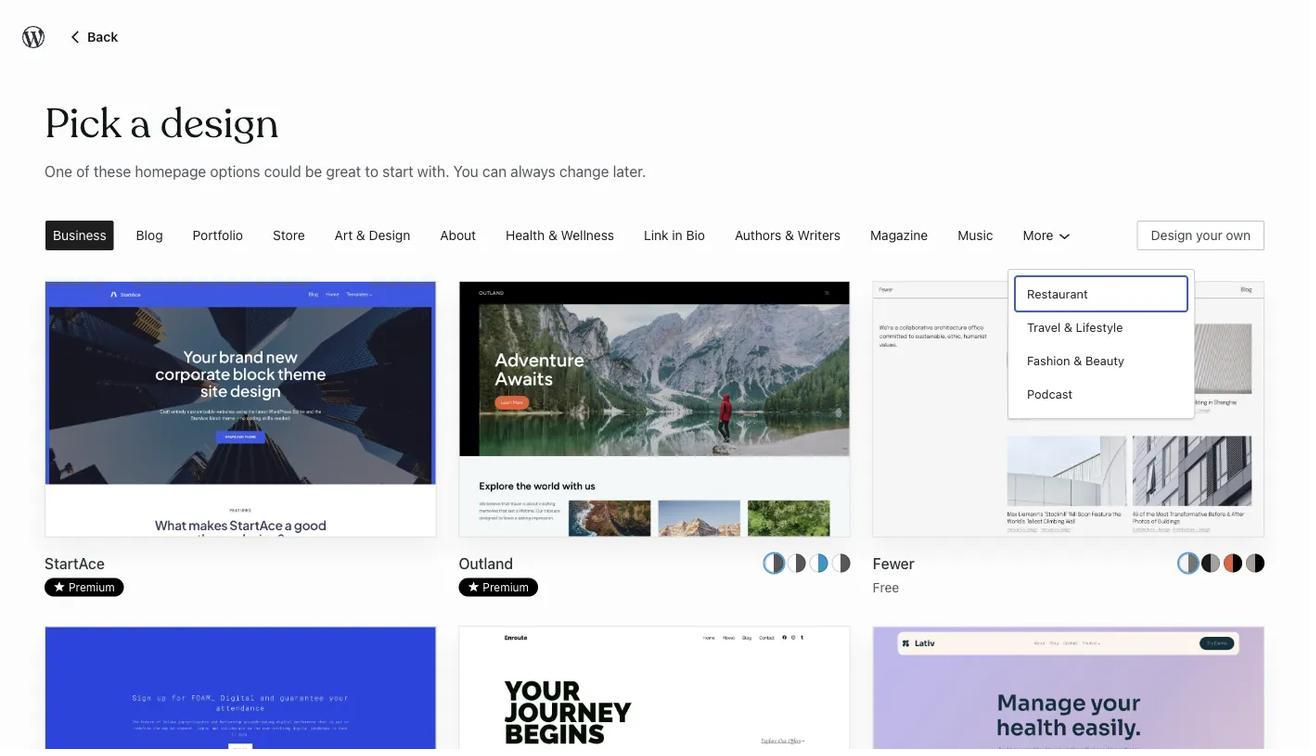 Task type: locate. For each thing, give the bounding box(es) containing it.
1 horizontal spatial premium
[[483, 581, 529, 594]]

premium button down outland
[[459, 579, 538, 597]]

these
[[94, 163, 131, 180]]

podcast
[[1027, 387, 1073, 401]]

beauty
[[1086, 354, 1125, 368]]

fashion
[[1027, 354, 1071, 368]]

blog
[[136, 228, 163, 243]]

portfolio button
[[178, 213, 258, 258]]

travel & lifestyle
[[1027, 320, 1124, 334]]

art & design
[[335, 228, 411, 243]]

0 horizontal spatial design
[[369, 228, 411, 243]]

premium
[[69, 581, 115, 594], [483, 581, 529, 594]]

0 horizontal spatial premium
[[69, 581, 115, 594]]

music
[[958, 228, 994, 243]]

own
[[1226, 228, 1251, 243]]

fewer image
[[874, 282, 1264, 644]]

art
[[335, 228, 353, 243]]

premium button down startace at the bottom left
[[45, 579, 124, 597]]

& right art at the left top of page
[[356, 228, 365, 243]]

design right art at the left top of page
[[369, 228, 411, 243]]

& right "travel"
[[1064, 320, 1073, 334]]

& left the writers
[[785, 228, 794, 243]]

& right the health
[[548, 228, 558, 243]]

blog button
[[121, 213, 178, 258]]

1 horizontal spatial premium button
[[459, 579, 538, 597]]

portfolio
[[193, 228, 243, 243]]

music button
[[943, 213, 1008, 258]]

link
[[644, 228, 669, 243]]

fewer
[[873, 555, 915, 572]]

about
[[440, 228, 476, 243]]

your
[[1197, 228, 1223, 243]]

could
[[264, 163, 301, 180]]

more button
[[1008, 213, 1091, 258]]

health & wellness button
[[491, 213, 629, 258]]

podcast button
[[1016, 378, 1187, 411]]

options
[[210, 163, 260, 180]]

about button
[[425, 213, 491, 258]]

&
[[356, 228, 365, 243], [548, 228, 558, 243], [785, 228, 794, 243], [1064, 320, 1073, 334], [1074, 354, 1082, 368]]

back button
[[67, 25, 118, 47]]

0 horizontal spatial premium button
[[45, 579, 124, 597]]

2 design from the left
[[1151, 228, 1193, 243]]

design your own button
[[1138, 221, 1265, 250]]

health
[[506, 228, 545, 243]]

outland
[[459, 555, 513, 572]]

travel
[[1027, 320, 1061, 334]]

& for design
[[356, 228, 365, 243]]

one of these homepage options could be great to start with. you can always change later.
[[45, 163, 646, 180]]

writers
[[798, 228, 841, 243]]

premium down outland
[[483, 581, 529, 594]]

1 horizontal spatial design
[[1151, 228, 1193, 243]]

design left your
[[1151, 228, 1193, 243]]

can
[[483, 163, 507, 180]]

1 design from the left
[[369, 228, 411, 243]]

premium down startace at the bottom left
[[69, 581, 115, 594]]

be
[[305, 163, 322, 180]]

& for beauty
[[1074, 354, 1082, 368]]

lifestyle
[[1076, 320, 1124, 334]]

group
[[1016, 278, 1187, 411]]

pick
[[45, 98, 121, 150]]

design your own
[[1151, 228, 1251, 243]]

foam image
[[45, 628, 436, 750]]

authors & writers button
[[720, 213, 856, 258]]

design
[[369, 228, 411, 243], [1151, 228, 1193, 243]]

& left beauty
[[1074, 354, 1082, 368]]

start
[[383, 163, 414, 180]]

link in bio button
[[629, 213, 720, 258]]

business button
[[38, 213, 121, 258]]

group containing restaurant
[[1016, 278, 1187, 411]]

premium button
[[45, 579, 124, 597], [459, 579, 538, 597]]



Task type: describe. For each thing, give the bounding box(es) containing it.
pick a design
[[45, 98, 279, 150]]

magazine button
[[856, 213, 943, 258]]

& for lifestyle
[[1064, 320, 1073, 334]]

travel & lifestyle button
[[1016, 311, 1187, 344]]

1 premium button from the left
[[45, 579, 124, 597]]

art & design button
[[320, 213, 425, 258]]

health & wellness
[[506, 228, 614, 243]]

of
[[76, 163, 90, 180]]

a design
[[130, 98, 279, 150]]

outland image
[[460, 282, 850, 750]]

& for wellness
[[548, 228, 558, 243]]

link in bio
[[644, 228, 705, 243]]

in
[[672, 228, 683, 243]]

change later.
[[560, 163, 646, 180]]

great
[[326, 163, 361, 180]]

fashion & beauty button
[[1016, 344, 1187, 378]]

one
[[45, 163, 72, 180]]

startace
[[45, 555, 105, 572]]

magazine
[[871, 228, 928, 243]]

authors & writers
[[735, 228, 841, 243]]

wellness
[[561, 228, 614, 243]]

authors
[[735, 228, 782, 243]]

2 premium from the left
[[483, 581, 529, 594]]

free
[[873, 580, 900, 595]]

business
[[53, 228, 106, 243]]

store
[[273, 228, 305, 243]]

fashion & beauty
[[1027, 354, 1125, 368]]

with.
[[417, 163, 450, 180]]

& for writers
[[785, 228, 794, 243]]

lativ image
[[874, 628, 1264, 750]]

homepage
[[135, 163, 206, 180]]

back
[[87, 29, 118, 45]]

1 premium from the left
[[69, 581, 115, 594]]

2 premium button from the left
[[459, 579, 538, 597]]

bio
[[686, 228, 705, 243]]

to
[[365, 163, 379, 180]]

you
[[454, 163, 479, 180]]

enroute image
[[460, 628, 850, 750]]

startace image
[[45, 282, 436, 750]]

store button
[[258, 213, 320, 258]]

more
[[1023, 228, 1054, 243]]

always
[[511, 163, 556, 180]]

restaurant button
[[1016, 278, 1187, 311]]

restaurant
[[1027, 287, 1088, 301]]



Task type: vqa. For each thing, say whether or not it's contained in the screenshot.
Enroute image
yes



